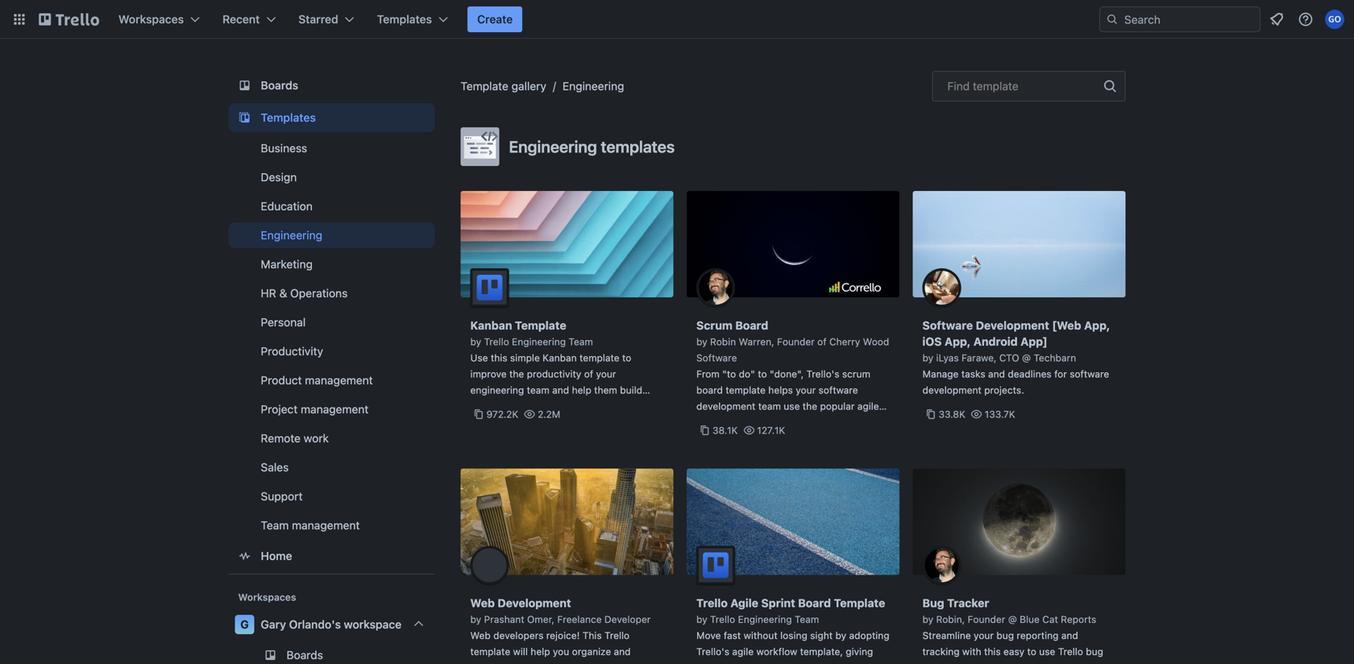 Task type: locate. For each thing, give the bounding box(es) containing it.
agile
[[731, 597, 759, 610]]

your up them at the left of the page
[[596, 369, 616, 380]]

this up improve
[[491, 352, 508, 364]]

0 vertical spatial templates
[[377, 12, 432, 26]]

engineering up simple
[[512, 336, 566, 348]]

0 vertical spatial web
[[471, 597, 495, 610]]

personal
[[261, 316, 306, 329]]

work right finish
[[787, 417, 809, 428]]

1 horizontal spatial this
[[985, 646, 1001, 658]]

web
[[471, 597, 495, 610], [471, 630, 491, 642]]

kanban up productivity
[[543, 352, 577, 364]]

templates inside templates 'popup button'
[[377, 12, 432, 26]]

web up prashant
[[471, 597, 495, 610]]

board inside trello agile sprint board template by trello engineering team move fast without losing sight by adopting trello's agile workflow template, giving your team perspective during any proje
[[798, 597, 832, 610]]

helps
[[769, 385, 793, 396]]

robin, founder @ blue cat reports image
[[923, 546, 962, 585]]

remote work
[[261, 432, 329, 445]]

@ left blue
[[1009, 614, 1017, 625]]

0 horizontal spatial development
[[697, 401, 756, 412]]

founder
[[777, 336, 815, 348], [968, 614, 1006, 625]]

0 vertical spatial tasks
[[962, 369, 986, 380]]

trello engineering team image for kanban template
[[471, 269, 509, 307]]

1 horizontal spatial faster.
[[812, 417, 841, 428]]

0 vertical spatial boards link
[[229, 71, 435, 100]]

0 vertical spatial tracking
[[923, 646, 960, 658]]

scrum
[[843, 369, 871, 380]]

1 horizontal spatial founder
[[968, 614, 1006, 625]]

faster. inside "scrum board by robin warren, founder of cherry wood software from "to do" to "done", trello's scrum board template helps your software development team use the popular agile framework to finish work faster."
[[812, 417, 841, 428]]

of left cherry
[[818, 336, 827, 348]]

1 horizontal spatial of
[[818, 336, 827, 348]]

your down move
[[697, 662, 717, 664]]

trello down developer
[[605, 630, 630, 642]]

to inside "kanban template by trello engineering team use this simple kanban template to improve the productivity of your engineering team and help them build better products, faster."
[[623, 352, 632, 364]]

software up popular
[[819, 385, 859, 396]]

development up android
[[976, 319, 1050, 332]]

of right productivity
[[584, 369, 594, 380]]

to down the reporting
[[1028, 646, 1037, 658]]

0 horizontal spatial agile
[[733, 646, 754, 658]]

founder inside bug tracker by robin, founder @ blue cat reports streamline your bug reporting and tracking with this easy to use trello bug tracking template.
[[968, 614, 1006, 625]]

board inside "scrum board by robin warren, founder of cherry wood software from "to do" to "done", trello's scrum board template helps your software development team use the popular agile framework to finish work faster."
[[736, 319, 769, 332]]

trello engineering team image up "use"
[[471, 269, 509, 307]]

1 horizontal spatial use
[[1040, 646, 1056, 658]]

template board image
[[235, 108, 254, 127]]

0 horizontal spatial help
[[531, 646, 550, 658]]

web development by prashant omer, freelance developer web developers rejoice! this trello template will help you organize and manage tasks and features for websi
[[471, 597, 651, 664]]

work inside "scrum board by robin warren, founder of cherry wood software from "to do" to "done", trello's scrum board template helps your software development team use the popular agile framework to finish work faster."
[[787, 417, 809, 428]]

0 vertical spatial of
[[818, 336, 827, 348]]

&
[[279, 287, 287, 300]]

development for app,
[[976, 319, 1050, 332]]

tracking
[[923, 646, 960, 658], [923, 662, 960, 664]]

0 vertical spatial software
[[1070, 369, 1110, 380]]

agile inside "scrum board by robin warren, founder of cherry wood software from "to do" to "done", trello's scrum board template helps your software development team use the popular agile framework to finish work faster."
[[858, 401, 879, 412]]

and inside "kanban template by trello engineering team use this simple kanban template to improve the productivity of your engineering team and help them build better products, faster."
[[553, 385, 569, 396]]

workspace
[[344, 618, 402, 631]]

1 horizontal spatial development
[[923, 385, 982, 396]]

template up adopting
[[834, 597, 886, 610]]

engineering up without
[[738, 614, 792, 625]]

by up move
[[697, 614, 708, 625]]

agile
[[858, 401, 879, 412], [733, 646, 754, 658]]

template down do"
[[726, 385, 766, 396]]

1 horizontal spatial app,
[[1085, 319, 1111, 332]]

your down "done",
[[796, 385, 816, 396]]

1 vertical spatial templates
[[261, 111, 316, 124]]

bug down reports
[[1086, 646, 1104, 658]]

1 horizontal spatial trello's
[[807, 369, 840, 380]]

1 horizontal spatial template
[[515, 319, 567, 332]]

your inside trello agile sprint board template by trello engineering team move fast without losing sight by adopting trello's agile workflow template, giving your team perspective during any proje
[[697, 662, 717, 664]]

for down techbarn
[[1055, 369, 1068, 380]]

board
[[736, 319, 769, 332], [798, 597, 832, 610]]

product management link
[[229, 368, 435, 394]]

project management link
[[229, 397, 435, 423]]

@ up deadlines
[[1023, 352, 1031, 364]]

board up 'sight' on the bottom right
[[798, 597, 832, 610]]

any
[[833, 662, 849, 664]]

0 horizontal spatial bug
[[997, 630, 1015, 642]]

trello engineering team image
[[471, 269, 509, 307], [697, 546, 735, 585]]

fast
[[724, 630, 741, 642]]

engineering inside "kanban template by trello engineering team use this simple kanban template to improve the productivity of your engineering team and help them build better products, faster."
[[512, 336, 566, 348]]

software down techbarn
[[1070, 369, 1110, 380]]

@
[[1023, 352, 1031, 364], [1009, 614, 1017, 625]]

freelance
[[558, 614, 602, 625]]

use down helps
[[784, 401, 800, 412]]

development up "omer,"
[[498, 597, 571, 610]]

1 horizontal spatial for
[[1055, 369, 1068, 380]]

management down the product management link
[[301, 403, 369, 416]]

template left gallery at the left of page
[[461, 79, 509, 93]]

gary
[[261, 618, 286, 631]]

development inside "scrum board by robin warren, founder of cherry wood software from "to do" to "done", trello's scrum board template helps your software development team use the popular agile framework to finish work faster."
[[697, 401, 756, 412]]

0 horizontal spatial of
[[584, 369, 594, 380]]

trello inside "kanban template by trello engineering team use this simple kanban template to improve the productivity of your engineering team and help them build better products, faster."
[[484, 336, 509, 348]]

0 vertical spatial @
[[1023, 352, 1031, 364]]

sprint
[[762, 597, 796, 610]]

1 horizontal spatial templates
[[377, 12, 432, 26]]

boards down orlando's
[[287, 649, 323, 662]]

bug
[[997, 630, 1015, 642], [1086, 646, 1104, 658]]

0 vertical spatial team
[[569, 336, 593, 348]]

1 vertical spatial for
[[596, 662, 609, 664]]

help right will
[[531, 646, 550, 658]]

framework
[[697, 417, 745, 428]]

team up productivity
[[569, 336, 593, 348]]

team down support on the bottom of page
[[261, 519, 289, 532]]

0 horizontal spatial team
[[261, 519, 289, 532]]

will
[[513, 646, 528, 658]]

by down scrum
[[697, 336, 708, 348]]

1 horizontal spatial the
[[803, 401, 818, 412]]

marketing link
[[229, 252, 435, 277]]

faster. down productivity
[[547, 401, 576, 412]]

software development [web app, ios app, android app] by ilyas farawe, cto @ techbarn manage tasks and deadlines for software development projects.
[[923, 319, 1111, 396]]

templates up business
[[261, 111, 316, 124]]

workspaces button
[[109, 6, 210, 32]]

template inside the web development by prashant omer, freelance developer web developers rejoice! this trello template will help you organize and manage tasks and features for websi
[[471, 646, 511, 658]]

tracker
[[948, 597, 990, 610]]

software up "ios"
[[923, 319, 974, 332]]

the left popular
[[803, 401, 818, 412]]

for down organize
[[596, 662, 609, 664]]

engineering link up engineering templates on the top left
[[563, 79, 625, 93]]

1 horizontal spatial board
[[798, 597, 832, 610]]

boards link down gary orlando's workspace
[[229, 643, 435, 664]]

to right do"
[[758, 369, 767, 380]]

the inside "scrum board by robin warren, founder of cherry wood software from "to do" to "done", trello's scrum board template helps your software development team use the popular agile framework to finish work faster."
[[803, 401, 818, 412]]

robin warren, founder of cherry wood software image
[[697, 269, 735, 307]]

1 horizontal spatial trello engineering team image
[[697, 546, 735, 585]]

templates
[[377, 12, 432, 26], [261, 111, 316, 124]]

0 horizontal spatial software
[[819, 385, 859, 396]]

0 horizontal spatial @
[[1009, 614, 1017, 625]]

trello engineering team image up agile
[[697, 546, 735, 585]]

0 horizontal spatial engineering link
[[229, 223, 435, 248]]

founder up "done",
[[777, 336, 815, 348]]

project management
[[261, 403, 369, 416]]

1 vertical spatial board
[[798, 597, 832, 610]]

your
[[596, 369, 616, 380], [796, 385, 816, 396], [974, 630, 994, 642], [697, 662, 717, 664]]

0 vertical spatial management
[[305, 374, 373, 387]]

972.2k
[[487, 409, 519, 420]]

1 vertical spatial development
[[498, 597, 571, 610]]

and up projects.
[[989, 369, 1006, 380]]

engineering link down education link
[[229, 223, 435, 248]]

1 vertical spatial work
[[304, 432, 329, 445]]

better
[[471, 401, 498, 412]]

during
[[801, 662, 830, 664]]

by up "use"
[[471, 336, 482, 348]]

2 horizontal spatial template
[[834, 597, 886, 610]]

1 vertical spatial use
[[1040, 646, 1056, 658]]

0 horizontal spatial tasks
[[509, 662, 533, 664]]

trello down reports
[[1059, 646, 1084, 658]]

1 vertical spatial engineering link
[[229, 223, 435, 248]]

0 horizontal spatial template
[[461, 79, 509, 93]]

agile down fast
[[733, 646, 754, 658]]

template up manage
[[471, 646, 511, 658]]

0 horizontal spatial this
[[491, 352, 508, 364]]

0 vertical spatial trello engineering team image
[[471, 269, 509, 307]]

software inside "scrum board by robin warren, founder of cherry wood software from "to do" to "done", trello's scrum board template helps your software development team use the popular agile framework to finish work faster."
[[697, 352, 737, 364]]

by left prashant
[[471, 614, 482, 625]]

2 vertical spatial template
[[834, 597, 886, 610]]

trello's
[[807, 369, 840, 380], [697, 646, 730, 658]]

your up with
[[974, 630, 994, 642]]

to up build
[[623, 352, 632, 364]]

personal link
[[229, 310, 435, 335]]

orlando's
[[289, 618, 341, 631]]

@ inside software development [web app, ios app, android app] by ilyas farawe, cto @ techbarn manage tasks and deadlines for software development projects.
[[1023, 352, 1031, 364]]

0 vertical spatial help
[[572, 385, 592, 396]]

1 horizontal spatial team
[[569, 336, 593, 348]]

0 vertical spatial boards
[[261, 79, 298, 92]]

board up warren,
[[736, 319, 769, 332]]

work down project management
[[304, 432, 329, 445]]

web down prashant
[[471, 630, 491, 642]]

agile right popular
[[858, 401, 879, 412]]

0 vertical spatial use
[[784, 401, 800, 412]]

use down the reporting
[[1040, 646, 1056, 658]]

team management
[[261, 519, 360, 532]]

management
[[305, 374, 373, 387], [301, 403, 369, 416], [292, 519, 360, 532]]

development inside the web development by prashant omer, freelance developer web developers rejoice! this trello template will help you organize and manage tasks and features for websi
[[498, 597, 571, 610]]

tasks down farawe,
[[962, 369, 986, 380]]

for
[[1055, 369, 1068, 380], [596, 662, 609, 664]]

0 horizontal spatial faster.
[[547, 401, 576, 412]]

team inside "scrum board by robin warren, founder of cherry wood software from "to do" to "done", trello's scrum board template helps your software development team use the popular agile framework to finish work faster."
[[759, 401, 781, 412]]

management down productivity "link"
[[305, 374, 373, 387]]

by
[[471, 336, 482, 348], [697, 336, 708, 348], [923, 352, 934, 364], [471, 614, 482, 625], [697, 614, 708, 625], [923, 614, 934, 625], [836, 630, 847, 642]]

by right 'sight' on the bottom right
[[836, 630, 847, 642]]

team inside "kanban template by trello engineering team use this simple kanban template to improve the productivity of your engineering team and help them build better products, faster."
[[527, 385, 550, 396]]

1 vertical spatial workspaces
[[238, 592, 296, 603]]

use
[[784, 401, 800, 412], [1040, 646, 1056, 658]]

1 vertical spatial @
[[1009, 614, 1017, 625]]

with
[[963, 646, 982, 658]]

management down support link
[[292, 519, 360, 532]]

trello's inside "scrum board by robin warren, founder of cherry wood software from "to do" to "done", trello's scrum board template helps your software development team use the popular agile framework to finish work faster."
[[807, 369, 840, 380]]

management for product management
[[305, 374, 373, 387]]

0 horizontal spatial team
[[527, 385, 550, 396]]

starred button
[[289, 6, 364, 32]]

templates right starred 'dropdown button'
[[377, 12, 432, 26]]

0 vertical spatial workspaces
[[119, 12, 184, 26]]

2 horizontal spatial team
[[795, 614, 820, 625]]

1 horizontal spatial agile
[[858, 401, 879, 412]]

[web
[[1053, 319, 1082, 332]]

find template
[[948, 79, 1019, 93]]

templates link
[[229, 103, 435, 132]]

organize
[[572, 646, 611, 658]]

1 horizontal spatial workspaces
[[238, 592, 296, 603]]

search image
[[1106, 13, 1119, 26]]

0 vertical spatial development
[[976, 319, 1050, 332]]

create button
[[468, 6, 523, 32]]

popular
[[820, 401, 855, 412]]

2 horizontal spatial team
[[759, 401, 781, 412]]

template
[[461, 79, 509, 93], [515, 319, 567, 332], [834, 597, 886, 610]]

open information menu image
[[1298, 11, 1314, 27]]

1 horizontal spatial kanban
[[543, 352, 577, 364]]

to left finish
[[748, 417, 757, 428]]

0 horizontal spatial software
[[697, 352, 737, 364]]

1 vertical spatial software
[[697, 352, 737, 364]]

help left them at the left of the page
[[572, 385, 592, 396]]

0 vertical spatial for
[[1055, 369, 1068, 380]]

1 vertical spatial app,
[[945, 335, 971, 348]]

0 horizontal spatial development
[[498, 597, 571, 610]]

Search field
[[1119, 7, 1260, 31]]

tasks inside software development [web app, ios app, android app] by ilyas farawe, cto @ techbarn manage tasks and deadlines for software development projects.
[[962, 369, 986, 380]]

management for project management
[[301, 403, 369, 416]]

tasks down will
[[509, 662, 533, 664]]

the down simple
[[510, 369, 524, 380]]

app, up ilyas on the right of the page
[[945, 335, 971, 348]]

ilyas
[[937, 352, 959, 364]]

1 vertical spatial trello engineering team image
[[697, 546, 735, 585]]

and
[[989, 369, 1006, 380], [553, 385, 569, 396], [1062, 630, 1079, 642], [614, 646, 631, 658], [536, 662, 553, 664]]

1 vertical spatial faster.
[[812, 417, 841, 428]]

0 vertical spatial founder
[[777, 336, 815, 348]]

1 vertical spatial this
[[985, 646, 1001, 658]]

reporting
[[1017, 630, 1059, 642]]

starred
[[299, 12, 338, 26]]

development
[[976, 319, 1050, 332], [498, 597, 571, 610]]

primary element
[[0, 0, 1355, 39]]

1 vertical spatial bug
[[1086, 646, 1104, 658]]

1 horizontal spatial software
[[1070, 369, 1110, 380]]

trello
[[484, 336, 509, 348], [697, 597, 728, 610], [710, 614, 736, 625], [605, 630, 630, 642], [1059, 646, 1084, 658]]

development up framework
[[697, 401, 756, 412]]

kanban up "use"
[[471, 319, 512, 332]]

0 vertical spatial team
[[527, 385, 550, 396]]

0 vertical spatial work
[[787, 417, 809, 428]]

and down reports
[[1062, 630, 1079, 642]]

development inside software development [web app, ios app, android app] by ilyas farawe, cto @ techbarn manage tasks and deadlines for software development projects.
[[976, 319, 1050, 332]]

trello up "use"
[[484, 336, 509, 348]]

1 horizontal spatial software
[[923, 319, 974, 332]]

0 horizontal spatial for
[[596, 662, 609, 664]]

trello's left scrum
[[807, 369, 840, 380]]

by inside "scrum board by robin warren, founder of cherry wood software from "to do" to "done", trello's scrum board template helps your software development team use the popular agile framework to finish work faster."
[[697, 336, 708, 348]]

1 vertical spatial of
[[584, 369, 594, 380]]

tasks
[[962, 369, 986, 380], [509, 662, 533, 664]]

33.8k
[[939, 409, 966, 420]]

0 vertical spatial kanban
[[471, 319, 512, 332]]

your inside "scrum board by robin warren, founder of cherry wood software from "to do" to "done", trello's scrum board template helps your software development team use the popular agile framework to finish work faster."
[[796, 385, 816, 396]]

app, right [web
[[1085, 319, 1111, 332]]

team up finish
[[759, 401, 781, 412]]

products,
[[501, 401, 545, 412]]

this up the "template." at bottom right
[[985, 646, 1001, 658]]

1 horizontal spatial @
[[1023, 352, 1031, 364]]

faster. down popular
[[812, 417, 841, 428]]

1 vertical spatial management
[[301, 403, 369, 416]]

template right find
[[973, 79, 1019, 93]]

founder inside "scrum board by robin warren, founder of cherry wood software from "to do" to "done", trello's scrum board template helps your software development team use the popular agile framework to finish work faster."
[[777, 336, 815, 348]]

0 vertical spatial development
[[923, 385, 982, 396]]

@ inside bug tracker by robin, founder @ blue cat reports streamline your bug reporting and tracking with this easy to use trello bug tracking template.
[[1009, 614, 1017, 625]]

software down robin
[[697, 352, 737, 364]]

software
[[1070, 369, 1110, 380], [819, 385, 859, 396]]

education
[[261, 200, 313, 213]]

1 vertical spatial software
[[819, 385, 859, 396]]

team up products, on the bottom left
[[527, 385, 550, 396]]

the
[[510, 369, 524, 380], [803, 401, 818, 412]]

trello inside the web development by prashant omer, freelance developer web developers rejoice! this trello template will help you organize and manage tasks and features for websi
[[605, 630, 630, 642]]

1 horizontal spatial work
[[787, 417, 809, 428]]

engineering templates
[[509, 137, 675, 156]]

engineering up marketing
[[261, 229, 323, 242]]

template up simple
[[515, 319, 567, 332]]

engineering
[[563, 79, 625, 93], [509, 137, 597, 156], [261, 229, 323, 242], [512, 336, 566, 348], [738, 614, 792, 625]]

team down fast
[[720, 662, 742, 664]]

by down "ios"
[[923, 352, 934, 364]]

management for team management
[[292, 519, 360, 532]]

0 vertical spatial board
[[736, 319, 769, 332]]

founder down the tracker
[[968, 614, 1006, 625]]

1 vertical spatial the
[[803, 401, 818, 412]]

blue
[[1020, 614, 1040, 625]]

development down manage
[[923, 385, 982, 396]]

1 web from the top
[[471, 597, 495, 610]]

boards right board icon
[[261, 79, 298, 92]]

0 horizontal spatial trello engineering team image
[[471, 269, 509, 307]]

trello's down move
[[697, 646, 730, 658]]

omer,
[[527, 614, 555, 625]]

boards link up templates 'link'
[[229, 71, 435, 100]]

sight
[[811, 630, 833, 642]]

0 horizontal spatial founder
[[777, 336, 815, 348]]

team up losing at the right bottom of page
[[795, 614, 820, 625]]

template up them at the left of the page
[[580, 352, 620, 364]]

1 horizontal spatial team
[[720, 662, 742, 664]]

1 horizontal spatial development
[[976, 319, 1050, 332]]

team
[[569, 336, 593, 348], [261, 519, 289, 532], [795, 614, 820, 625]]

0 vertical spatial agile
[[858, 401, 879, 412]]

1 horizontal spatial help
[[572, 385, 592, 396]]

by down bug
[[923, 614, 934, 625]]

bug up easy
[[997, 630, 1015, 642]]

0 vertical spatial this
[[491, 352, 508, 364]]

product
[[261, 374, 302, 387]]

and down productivity
[[553, 385, 569, 396]]

1 vertical spatial boards link
[[229, 643, 435, 664]]

Find template field
[[933, 71, 1126, 102]]

0 horizontal spatial trello's
[[697, 646, 730, 658]]

scrum
[[697, 319, 733, 332]]



Task type: describe. For each thing, give the bounding box(es) containing it.
bug
[[923, 597, 945, 610]]

cat
[[1043, 614, 1059, 625]]

0 horizontal spatial kanban
[[471, 319, 512, 332]]

support
[[261, 490, 303, 503]]

tasks inside the web development by prashant omer, freelance developer web developers rejoice! this trello template will help you organize and manage tasks and features for websi
[[509, 662, 533, 664]]

hr & operations link
[[229, 281, 435, 306]]

by inside the web development by prashant omer, freelance developer web developers rejoice! this trello template will help you organize and manage tasks and features for websi
[[471, 614, 482, 625]]

team inside trello agile sprint board template by trello engineering team move fast without losing sight by adopting trello's agile workflow template, giving your team perspective during any proje
[[795, 614, 820, 625]]

engineering
[[471, 385, 524, 396]]

features
[[556, 662, 593, 664]]

app]
[[1021, 335, 1048, 348]]

0 notifications image
[[1268, 10, 1287, 29]]

0 vertical spatial app,
[[1085, 319, 1111, 332]]

development inside software development [web app, ios app, android app] by ilyas farawe, cto @ techbarn manage tasks and deadlines for software development projects.
[[923, 385, 982, 396]]

and inside bug tracker by robin, founder @ blue cat reports streamline your bug reporting and tracking with this easy to use trello bug tracking template.
[[1062, 630, 1079, 642]]

from
[[697, 369, 720, 380]]

template.
[[963, 662, 1006, 664]]

back to home image
[[39, 6, 99, 32]]

losing
[[781, 630, 808, 642]]

templates button
[[367, 6, 458, 32]]

manage
[[471, 662, 507, 664]]

0 vertical spatial engineering link
[[563, 79, 625, 93]]

templates
[[601, 137, 675, 156]]

team inside trello agile sprint board template by trello engineering team move fast without losing sight by adopting trello's agile workflow template, giving your team perspective during any proje
[[720, 662, 742, 664]]

g
[[241, 618, 249, 631]]

productivity link
[[229, 339, 435, 365]]

38.1k
[[713, 425, 738, 436]]

for inside the web development by prashant omer, freelance developer web developers rejoice! this trello template will help you organize and manage tasks and features for websi
[[596, 662, 609, 664]]

trello engineering team image for trello agile sprint board template
[[697, 546, 735, 585]]

recent button
[[213, 6, 286, 32]]

1 boards link from the top
[[229, 71, 435, 100]]

template inside trello agile sprint board template by trello engineering team move fast without losing sight by adopting trello's agile workflow template, giving your team perspective during any proje
[[834, 597, 886, 610]]

hr & operations
[[261, 287, 348, 300]]

trello left agile
[[697, 597, 728, 610]]

engineering inside trello agile sprint board template by trello engineering team move fast without losing sight by adopting trello's agile workflow template, giving your team perspective during any proje
[[738, 614, 792, 625]]

by inside software development [web app, ios app, android app] by ilyas farawe, cto @ techbarn manage tasks and deadlines for software development projects.
[[923, 352, 934, 364]]

use inside "scrum board by robin warren, founder of cherry wood software from "to do" to "done", trello's scrum board template helps your software development team use the popular agile framework to finish work faster."
[[784, 401, 800, 412]]

gary orlando's workspace
[[261, 618, 402, 631]]

engineering icon image
[[461, 127, 500, 166]]

and right organize
[[614, 646, 631, 658]]

robin
[[710, 336, 736, 348]]

0 vertical spatial bug
[[997, 630, 1015, 642]]

and down you
[[536, 662, 553, 664]]

development for freelance
[[498, 597, 571, 610]]

adopting
[[850, 630, 890, 642]]

0 horizontal spatial app,
[[945, 335, 971, 348]]

without
[[744, 630, 778, 642]]

engineering down gallery at the left of page
[[509, 137, 597, 156]]

0 horizontal spatial work
[[304, 432, 329, 445]]

android
[[974, 335, 1018, 348]]

by inside bug tracker by robin, founder @ blue cat reports streamline your bug reporting and tracking with this easy to use trello bug tracking template.
[[923, 614, 934, 625]]

product management
[[261, 374, 373, 387]]

operations
[[290, 287, 348, 300]]

template,
[[800, 646, 843, 658]]

them
[[594, 385, 618, 396]]

improve
[[471, 369, 507, 380]]

prashant
[[484, 614, 525, 625]]

help inside the web development by prashant omer, freelance developer web developers rejoice! this trello template will help you organize and manage tasks and features for websi
[[531, 646, 550, 658]]

template inside "field"
[[973, 79, 1019, 93]]

create
[[477, 12, 513, 26]]

trello up fast
[[710, 614, 736, 625]]

wood
[[863, 336, 890, 348]]

by inside "kanban template by trello engineering team use this simple kanban template to improve the productivity of your engineering team and help them build better products, faster."
[[471, 336, 482, 348]]

team management link
[[229, 513, 435, 539]]

this inside bug tracker by robin, founder @ blue cat reports streamline your bug reporting and tracking with this easy to use trello bug tracking template.
[[985, 646, 1001, 658]]

workflow
[[757, 646, 798, 658]]

ios
[[923, 335, 942, 348]]

sales
[[261, 461, 289, 474]]

warren,
[[739, 336, 775, 348]]

faster. inside "kanban template by trello engineering team use this simple kanban template to improve the productivity of your engineering team and help them build better products, faster."
[[547, 401, 576, 412]]

ilyas farawe, cto @ techbarn image
[[923, 269, 962, 307]]

133.7k
[[985, 409, 1016, 420]]

board image
[[235, 76, 254, 95]]

template gallery
[[461, 79, 547, 93]]

template inside "scrum board by robin warren, founder of cherry wood software from "to do" to "done", trello's scrum board template helps your software development team use the popular agile framework to finish work faster."
[[726, 385, 766, 396]]

developers
[[494, 630, 544, 642]]

do"
[[739, 369, 755, 380]]

home
[[261, 550, 292, 563]]

support link
[[229, 484, 435, 510]]

rejoice!
[[547, 630, 580, 642]]

2 web from the top
[[471, 630, 491, 642]]

trello agile sprint board template by trello engineering team move fast without losing sight by adopting trello's agile workflow template, giving your team perspective during any proje
[[697, 597, 890, 664]]

agile inside trello agile sprint board template by trello engineering team move fast without losing sight by adopting trello's agile workflow template, giving your team perspective during any proje
[[733, 646, 754, 658]]

engineering up engineering templates on the top left
[[563, 79, 625, 93]]

gallery
[[512, 79, 547, 93]]

and inside software development [web app, ios app, android app] by ilyas farawe, cto @ techbarn manage tasks and deadlines for software development projects.
[[989, 369, 1006, 380]]

template inside "kanban template by trello engineering team use this simple kanban template to improve the productivity of your engineering team and help them build better products, faster."
[[515, 319, 567, 332]]

reports
[[1061, 614, 1097, 625]]

the inside "kanban template by trello engineering team use this simple kanban template to improve the productivity of your engineering team and help them build better products, faster."
[[510, 369, 524, 380]]

trello's inside trello agile sprint board template by trello engineering team move fast without losing sight by adopting trello's agile workflow template, giving your team perspective during any proje
[[697, 646, 730, 658]]

design link
[[229, 165, 435, 190]]

home image
[[235, 547, 254, 566]]

of inside "kanban template by trello engineering team use this simple kanban template to improve the productivity of your engineering team and help them build better products, faster."
[[584, 369, 594, 380]]

1 vertical spatial boards
[[287, 649, 323, 662]]

manage
[[923, 369, 959, 380]]

business
[[261, 142, 307, 155]]

your inside bug tracker by robin, founder @ blue cat reports streamline your bug reporting and tracking with this easy to use trello bug tracking template.
[[974, 630, 994, 642]]

business link
[[229, 135, 435, 161]]

your inside "kanban template by trello engineering team use this simple kanban template to improve the productivity of your engineering team and help them build better products, faster."
[[596, 369, 616, 380]]

easy
[[1004, 646, 1025, 658]]

remote
[[261, 432, 301, 445]]

software inside software development [web app, ios app, android app] by ilyas farawe, cto @ techbarn manage tasks and deadlines for software development projects.
[[1070, 369, 1110, 380]]

bug tracker by robin, founder @ blue cat reports streamline your bug reporting and tracking with this easy to use trello bug tracking template.
[[923, 597, 1104, 664]]

engineering inside 'link'
[[261, 229, 323, 242]]

trello inside bug tracker by robin, founder @ blue cat reports streamline your bug reporting and tracking with this easy to use trello bug tracking template.
[[1059, 646, 1084, 658]]

project
[[261, 403, 298, 416]]

2 tracking from the top
[[923, 662, 960, 664]]

finish
[[760, 417, 784, 428]]

templates inside templates 'link'
[[261, 111, 316, 124]]

simple
[[510, 352, 540, 364]]

perspective
[[745, 662, 799, 664]]

1 tracking from the top
[[923, 646, 960, 658]]

team inside "kanban template by trello engineering team use this simple kanban template to improve the productivity of your engineering team and help them build better products, faster."
[[569, 336, 593, 348]]

template gallery link
[[461, 79, 547, 93]]

this
[[583, 630, 602, 642]]

projects.
[[985, 385, 1025, 396]]

gary orlando (garyorlando) image
[[1326, 10, 1345, 29]]

kanban template by trello engineering team use this simple kanban template to improve the productivity of your engineering team and help them build better products, faster.
[[471, 319, 643, 412]]

workspaces inside dropdown button
[[119, 12, 184, 26]]

for inside software development [web app, ios app, android app] by ilyas farawe, cto @ techbarn manage tasks and deadlines for software development projects.
[[1055, 369, 1068, 380]]

prashant omer, freelance developer image
[[471, 546, 509, 585]]

remote work link
[[229, 426, 435, 452]]

marketing
[[261, 258, 313, 271]]

board
[[697, 385, 723, 396]]

to inside bug tracker by robin, founder @ blue cat reports streamline your bug reporting and tracking with this easy to use trello bug tracking template.
[[1028, 646, 1037, 658]]

2 boards link from the top
[[229, 643, 435, 664]]

software inside software development [web app, ios app, android app] by ilyas farawe, cto @ techbarn manage tasks and deadlines for software development projects.
[[923, 319, 974, 332]]

help inside "kanban template by trello engineering team use this simple kanban template to improve the productivity of your engineering team and help them build better products, faster."
[[572, 385, 592, 396]]

software inside "scrum board by robin warren, founder of cherry wood software from "to do" to "done", trello's scrum board template helps your software development team use the popular agile framework to finish work faster."
[[819, 385, 859, 396]]

"done",
[[770, 369, 804, 380]]

scrum board by robin warren, founder of cherry wood software from "to do" to "done", trello's scrum board template helps your software development team use the popular agile framework to finish work faster.
[[697, 319, 890, 428]]

this inside "kanban template by trello engineering team use this simple kanban template to improve the productivity of your engineering team and help them build better products, faster."
[[491, 352, 508, 364]]

127.1k
[[757, 425, 786, 436]]

cto
[[1000, 352, 1020, 364]]

use inside bug tracker by robin, founder @ blue cat reports streamline your bug reporting and tracking with this easy to use trello bug tracking template.
[[1040, 646, 1056, 658]]

robin,
[[937, 614, 965, 625]]

developer
[[605, 614, 651, 625]]

productivity
[[261, 345, 323, 358]]

you
[[553, 646, 570, 658]]

sales link
[[229, 455, 435, 481]]

0 vertical spatial template
[[461, 79, 509, 93]]

template inside "kanban template by trello engineering team use this simple kanban template to improve the productivity of your engineering team and help them build better products, faster."
[[580, 352, 620, 364]]

cherry
[[830, 336, 861, 348]]

of inside "scrum board by robin warren, founder of cherry wood software from "to do" to "done", trello's scrum board template helps your software development team use the popular agile framework to finish work faster."
[[818, 336, 827, 348]]



Task type: vqa. For each thing, say whether or not it's contained in the screenshot.
right Greg
no



